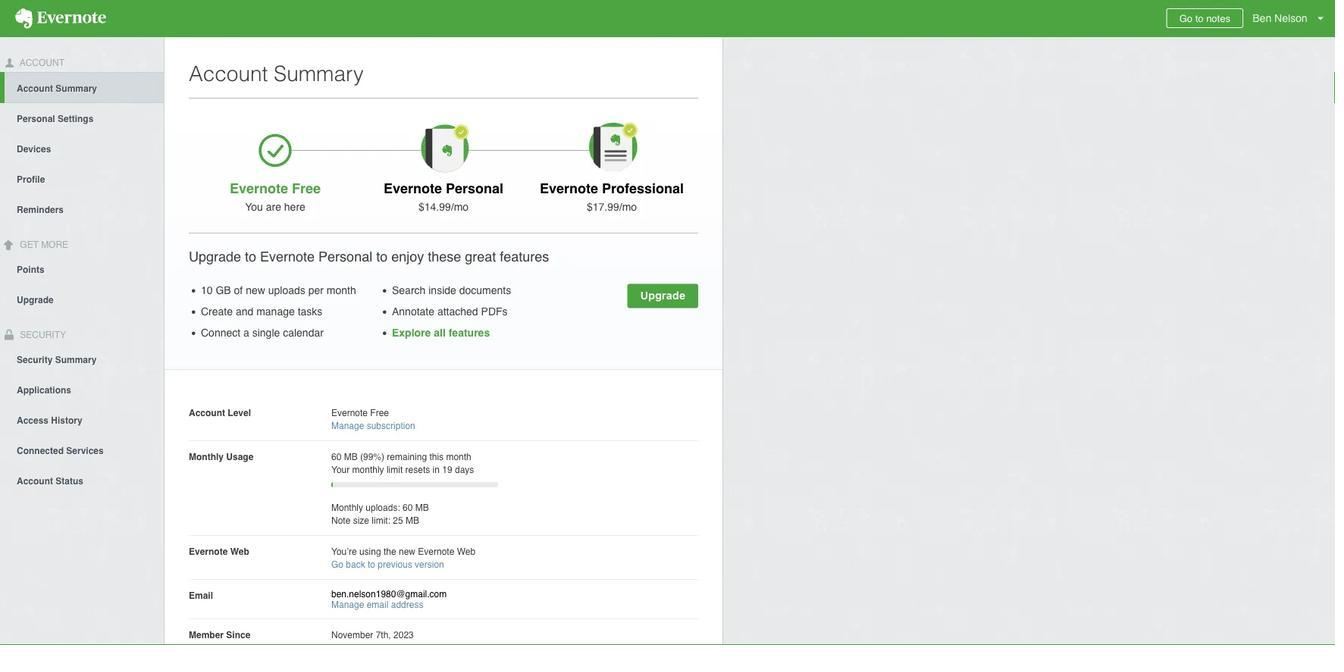 Task type: describe. For each thing, give the bounding box(es) containing it.
go to notes link
[[1167, 8, 1243, 28]]

attached
[[437, 306, 478, 318]]

0 horizontal spatial account summary
[[17, 83, 97, 94]]

to up 10 gb of new uploads per month
[[245, 249, 256, 264]]

evernote for evernote free manage subscription
[[331, 408, 368, 418]]

connected services
[[17, 445, 104, 456]]

you're
[[331, 546, 357, 557]]

60 inside monthly uploads: 60 mb note size limit: 25 mb
[[403, 502, 413, 513]]

ben nelson link
[[1249, 0, 1335, 37]]

to left enjoy
[[376, 249, 388, 264]]

monthly for monthly usage
[[189, 451, 224, 462]]

connected
[[17, 445, 64, 456]]

evernote for evernote web
[[189, 546, 228, 557]]

nelson
[[1275, 12, 1308, 24]]

remaining
[[387, 451, 427, 462]]

version
[[415, 559, 444, 570]]

and
[[236, 306, 253, 318]]

web inside "you're using the new evernote web go back to previous version"
[[457, 546, 475, 557]]

monthly usage
[[189, 451, 253, 462]]

ben nelson
[[1253, 12, 1308, 24]]

2 vertical spatial mb
[[406, 515, 419, 526]]

upgrade to evernote personal to enjoy these great features
[[189, 249, 549, 264]]

connected services link
[[0, 435, 164, 465]]

new for uploads
[[246, 284, 265, 296]]

evernote link
[[0, 0, 121, 37]]

days
[[455, 464, 474, 475]]

explore all features link
[[392, 327, 490, 339]]

$14.99/
[[418, 201, 454, 213]]

go back to previous version link
[[331, 559, 444, 570]]

resets
[[405, 464, 430, 475]]

size
[[353, 515, 369, 526]]

evernote for evernote free you are here
[[230, 180, 288, 196]]

personal settings link
[[0, 103, 164, 133]]

uploads
[[268, 284, 305, 296]]

evernote free manage subscription
[[331, 408, 415, 431]]

monthly uploads: 60 mb note size limit: 25 mb
[[331, 502, 429, 526]]

search
[[392, 284, 426, 296]]

mo for personal
[[454, 201, 469, 213]]

connect a single calendar
[[201, 327, 324, 339]]

evernote professional $17.99/ mo
[[540, 180, 684, 213]]

get
[[20, 239, 39, 250]]

create and manage tasks
[[201, 306, 322, 318]]

monthly for monthly uploads: 60 mb note size limit: 25 mb
[[331, 502, 363, 513]]

subscription
[[367, 420, 415, 431]]

single
[[252, 327, 280, 339]]

evernote inside "you're using the new evernote web go back to previous version"
[[418, 546, 454, 557]]

1 vertical spatial mb
[[415, 502, 429, 513]]

upgrade for 2nd upgrade link from the left
[[17, 295, 54, 305]]

go inside "you're using the new evernote web go back to previous version"
[[331, 559, 343, 570]]

reminders
[[17, 205, 64, 215]]

access history
[[17, 415, 82, 426]]

0 vertical spatial personal
[[17, 114, 55, 124]]

devices
[[17, 144, 51, 155]]

applications
[[17, 385, 71, 395]]

month inside 60 mb (99%) remaining this month your monthly limit resets in 19 days
[[446, 451, 471, 462]]

of
[[234, 284, 243, 296]]

level
[[228, 408, 251, 418]]

since
[[226, 630, 250, 640]]

enjoy
[[391, 249, 424, 264]]

1 web from the left
[[230, 546, 249, 557]]

7th,
[[376, 630, 391, 640]]

personal settings
[[17, 114, 94, 124]]

are
[[266, 201, 281, 213]]

november
[[331, 630, 373, 640]]

member since
[[189, 630, 250, 640]]

these
[[428, 249, 461, 264]]

using
[[359, 546, 381, 557]]

monthly
[[352, 464, 384, 475]]

great
[[465, 249, 496, 264]]

your
[[331, 464, 350, 475]]

annotate attached pdfs
[[392, 306, 508, 318]]

calendar
[[283, 327, 324, 339]]

manage inside "ben.nelson1980@gmail.com manage email address"
[[331, 600, 364, 610]]

get more
[[17, 239, 68, 250]]

email
[[189, 590, 213, 601]]

inside
[[429, 284, 456, 296]]

evernote image
[[0, 8, 121, 29]]

usage
[[226, 451, 253, 462]]

10
[[201, 284, 213, 296]]

go to notes
[[1180, 13, 1230, 24]]

annotate
[[392, 306, 434, 318]]

2 vertical spatial personal
[[319, 249, 372, 264]]

applications link
[[0, 374, 164, 404]]

0 horizontal spatial month
[[327, 284, 356, 296]]

60 mb (99%) remaining this month your monthly limit resets in 19 days
[[331, 451, 474, 475]]

2 upgrade link from the left
[[0, 284, 164, 314]]

a
[[243, 327, 249, 339]]

to inside "you're using the new evernote web go back to previous version"
[[368, 559, 375, 570]]

mb inside 60 mb (99%) remaining this month your monthly limit resets in 19 days
[[344, 451, 358, 462]]

status
[[56, 476, 83, 486]]

evernote free you are here
[[230, 180, 321, 213]]

account status link
[[0, 465, 164, 495]]

devices link
[[0, 133, 164, 164]]

free for evernote free you are here
[[292, 180, 321, 196]]



Task type: locate. For each thing, give the bounding box(es) containing it.
personal up devices
[[17, 114, 55, 124]]

evernote for evernote professional $17.99/ mo
[[540, 180, 598, 196]]

evernote up uploads
[[260, 249, 315, 264]]

1 horizontal spatial monthly
[[331, 502, 363, 513]]

pdfs
[[481, 306, 508, 318]]

mo inside evernote personal $14.99/ mo
[[454, 201, 469, 213]]

evernote up $17.99/
[[540, 180, 598, 196]]

evernote up version
[[418, 546, 454, 557]]

19
[[442, 464, 452, 475]]

$17.99/
[[587, 201, 622, 213]]

ben
[[1253, 12, 1272, 24]]

evernote personal $14.99/ mo
[[384, 180, 503, 213]]

summary for account summary link
[[56, 83, 97, 94]]

ben.nelson1980@gmail.com manage email address
[[331, 589, 447, 610]]

0 horizontal spatial monthly
[[189, 451, 224, 462]]

new inside "you're using the new evernote web go back to previous version"
[[399, 546, 415, 557]]

1 upgrade link from the left
[[627, 284, 698, 308]]

evernote inside evernote professional $17.99/ mo
[[540, 180, 598, 196]]

security up applications
[[17, 354, 53, 365]]

1 mo from the left
[[454, 201, 469, 213]]

1 horizontal spatial new
[[399, 546, 415, 557]]

history
[[51, 415, 82, 426]]

access
[[17, 415, 49, 426]]

0 horizontal spatial go
[[331, 559, 343, 570]]

personal up the per
[[319, 249, 372, 264]]

account summary link
[[5, 72, 164, 103]]

0 horizontal spatial free
[[292, 180, 321, 196]]

1 horizontal spatial account summary
[[189, 61, 364, 86]]

1 vertical spatial free
[[370, 408, 389, 418]]

0 vertical spatial free
[[292, 180, 321, 196]]

evernote up manage subscription link at the bottom left of page
[[331, 408, 368, 418]]

2 horizontal spatial upgrade
[[640, 289, 685, 301]]

evernote up email on the left
[[189, 546, 228, 557]]

ben.nelson1980@gmail.com
[[331, 589, 447, 600]]

services
[[66, 445, 104, 456]]

60 up '25'
[[403, 502, 413, 513]]

monthly up note
[[331, 502, 363, 513]]

0 horizontal spatial upgrade
[[17, 295, 54, 305]]

0 horizontal spatial mo
[[454, 201, 469, 213]]

evernote inside 'evernote free you are here'
[[230, 180, 288, 196]]

mb right '25'
[[406, 515, 419, 526]]

documents
[[459, 284, 511, 296]]

1 vertical spatial manage
[[331, 600, 364, 610]]

account status
[[17, 476, 83, 486]]

0 horizontal spatial upgrade link
[[0, 284, 164, 314]]

personal
[[17, 114, 55, 124], [446, 180, 503, 196], [319, 249, 372, 264]]

1 vertical spatial features
[[449, 327, 490, 339]]

new for evernote
[[399, 546, 415, 557]]

back
[[346, 559, 365, 570]]

evernote up "$14.99/"
[[384, 180, 442, 196]]

new right the
[[399, 546, 415, 557]]

previous
[[378, 559, 412, 570]]

0 horizontal spatial web
[[230, 546, 249, 557]]

mo down professional
[[622, 201, 637, 213]]

evernote
[[230, 180, 288, 196], [384, 180, 442, 196], [540, 180, 598, 196], [260, 249, 315, 264], [331, 408, 368, 418], [189, 546, 228, 557], [418, 546, 454, 557]]

address
[[391, 600, 423, 610]]

notes
[[1206, 13, 1230, 24]]

summary for security summary link
[[55, 354, 97, 365]]

month right the per
[[327, 284, 356, 296]]

member
[[189, 630, 224, 640]]

profile link
[[0, 164, 164, 194]]

security up security summary
[[17, 329, 66, 340]]

explore
[[392, 327, 431, 339]]

evernote up you on the left top
[[230, 180, 288, 196]]

manage email address link
[[331, 600, 423, 610]]

you
[[245, 201, 263, 213]]

security
[[17, 329, 66, 340], [17, 354, 53, 365]]

2023
[[394, 630, 414, 640]]

0 vertical spatial 60
[[331, 451, 341, 462]]

search inside documents
[[392, 284, 511, 296]]

0 vertical spatial monthly
[[189, 451, 224, 462]]

0 vertical spatial manage
[[331, 420, 364, 431]]

0 vertical spatial security
[[17, 329, 66, 340]]

1 vertical spatial go
[[331, 559, 343, 570]]

0 horizontal spatial features
[[449, 327, 490, 339]]

2 horizontal spatial personal
[[446, 180, 503, 196]]

security for security
[[17, 329, 66, 340]]

1 vertical spatial security
[[17, 354, 53, 365]]

25
[[393, 515, 403, 526]]

0 vertical spatial go
[[1180, 13, 1193, 24]]

1 vertical spatial personal
[[446, 180, 503, 196]]

free inside evernote free manage subscription
[[370, 408, 389, 418]]

uploads:
[[366, 502, 400, 513]]

tasks
[[298, 306, 322, 318]]

explore all features
[[392, 327, 490, 339]]

evernote web
[[189, 546, 249, 557]]

monthly
[[189, 451, 224, 462], [331, 502, 363, 513]]

60 up your
[[331, 451, 341, 462]]

free up the here
[[292, 180, 321, 196]]

to left notes
[[1195, 13, 1204, 24]]

0 vertical spatial month
[[327, 284, 356, 296]]

1 horizontal spatial 60
[[403, 502, 413, 513]]

1 vertical spatial month
[[446, 451, 471, 462]]

upgrade for first upgrade link
[[640, 289, 685, 301]]

to down using
[[368, 559, 375, 570]]

gb
[[216, 284, 231, 296]]

mo
[[454, 201, 469, 213], [622, 201, 637, 213]]

limit:
[[372, 515, 390, 526]]

1 horizontal spatial web
[[457, 546, 475, 557]]

60 inside 60 mb (99%) remaining this month your monthly limit resets in 19 days
[[331, 451, 341, 462]]

1 vertical spatial new
[[399, 546, 415, 557]]

0 horizontal spatial new
[[246, 284, 265, 296]]

1 horizontal spatial month
[[446, 451, 471, 462]]

mo inside evernote professional $17.99/ mo
[[622, 201, 637, 213]]

connect
[[201, 327, 240, 339]]

manage left email
[[331, 600, 364, 610]]

1 horizontal spatial upgrade link
[[627, 284, 698, 308]]

free inside 'evernote free you are here'
[[292, 180, 321, 196]]

manage subscription link
[[331, 420, 415, 431]]

profile
[[17, 174, 45, 185]]

1 horizontal spatial free
[[370, 408, 389, 418]]

2 manage from the top
[[331, 600, 364, 610]]

note
[[331, 515, 351, 526]]

0 vertical spatial new
[[246, 284, 265, 296]]

1 horizontal spatial upgrade
[[189, 249, 241, 264]]

personal inside evernote personal $14.99/ mo
[[446, 180, 503, 196]]

evernote inside evernote personal $14.99/ mo
[[384, 180, 442, 196]]

1 horizontal spatial mo
[[622, 201, 637, 213]]

email
[[367, 600, 388, 610]]

evernote inside evernote free manage subscription
[[331, 408, 368, 418]]

free for evernote free manage subscription
[[370, 408, 389, 418]]

0 vertical spatial features
[[500, 249, 549, 264]]

you're using the new evernote web go back to previous version
[[331, 546, 475, 570]]

monthly inside monthly uploads: 60 mb note size limit: 25 mb
[[331, 502, 363, 513]]

1 horizontal spatial go
[[1180, 13, 1193, 24]]

1 vertical spatial 60
[[403, 502, 413, 513]]

points link
[[0, 254, 164, 284]]

mo for professional
[[622, 201, 637, 213]]

free up manage subscription link at the bottom left of page
[[370, 408, 389, 418]]

the
[[384, 546, 396, 557]]

web
[[230, 546, 249, 557], [457, 546, 475, 557]]

features
[[500, 249, 549, 264], [449, 327, 490, 339]]

create
[[201, 306, 233, 318]]

limit
[[387, 464, 403, 475]]

go down you're
[[331, 559, 343, 570]]

security for security summary
[[17, 354, 53, 365]]

in
[[433, 464, 440, 475]]

2 web from the left
[[457, 546, 475, 557]]

mb up your
[[344, 451, 358, 462]]

all
[[434, 327, 446, 339]]

0 horizontal spatial 60
[[331, 451, 341, 462]]

per
[[308, 284, 324, 296]]

1 manage from the top
[[331, 420, 364, 431]]

account
[[17, 58, 64, 68], [189, 61, 268, 86], [17, 83, 53, 94], [189, 408, 225, 418], [17, 476, 53, 486]]

monthly left usage
[[189, 451, 224, 462]]

60
[[331, 451, 341, 462], [403, 502, 413, 513]]

month up days
[[446, 451, 471, 462]]

personal up "$14.99/"
[[446, 180, 503, 196]]

upgrade for upgrade to evernote personal to enjoy these great features
[[189, 249, 241, 264]]

here
[[284, 201, 305, 213]]

features down attached
[[449, 327, 490, 339]]

new right 'of'
[[246, 284, 265, 296]]

summary
[[274, 61, 364, 86], [56, 83, 97, 94], [55, 354, 97, 365]]

november 7th, 2023
[[331, 630, 414, 640]]

security summary link
[[0, 344, 164, 374]]

professional
[[602, 180, 684, 196]]

upgrade
[[189, 249, 241, 264], [640, 289, 685, 301], [17, 295, 54, 305]]

evernote for evernote personal $14.99/ mo
[[384, 180, 442, 196]]

mb down resets
[[415, 502, 429, 513]]

mo up these
[[454, 201, 469, 213]]

1 horizontal spatial features
[[500, 249, 549, 264]]

(99%)
[[360, 451, 384, 462]]

account summary
[[189, 61, 364, 86], [17, 83, 97, 94]]

2 mo from the left
[[622, 201, 637, 213]]

account level
[[189, 408, 251, 418]]

settings
[[58, 114, 94, 124]]

go
[[1180, 13, 1193, 24], [331, 559, 343, 570]]

1 horizontal spatial personal
[[319, 249, 372, 264]]

0 vertical spatial mb
[[344, 451, 358, 462]]

upgrade link
[[627, 284, 698, 308], [0, 284, 164, 314]]

manage inside evernote free manage subscription
[[331, 420, 364, 431]]

0 horizontal spatial personal
[[17, 114, 55, 124]]

manage up (99%)
[[331, 420, 364, 431]]

1 vertical spatial monthly
[[331, 502, 363, 513]]

go left notes
[[1180, 13, 1193, 24]]

mb
[[344, 451, 358, 462], [415, 502, 429, 513], [406, 515, 419, 526]]

points
[[17, 264, 44, 275]]

this
[[429, 451, 444, 462]]

features right the great
[[500, 249, 549, 264]]



Task type: vqa. For each thing, say whether or not it's contained in the screenshot.
mo inside Evernote Personal $14.99/ mo
yes



